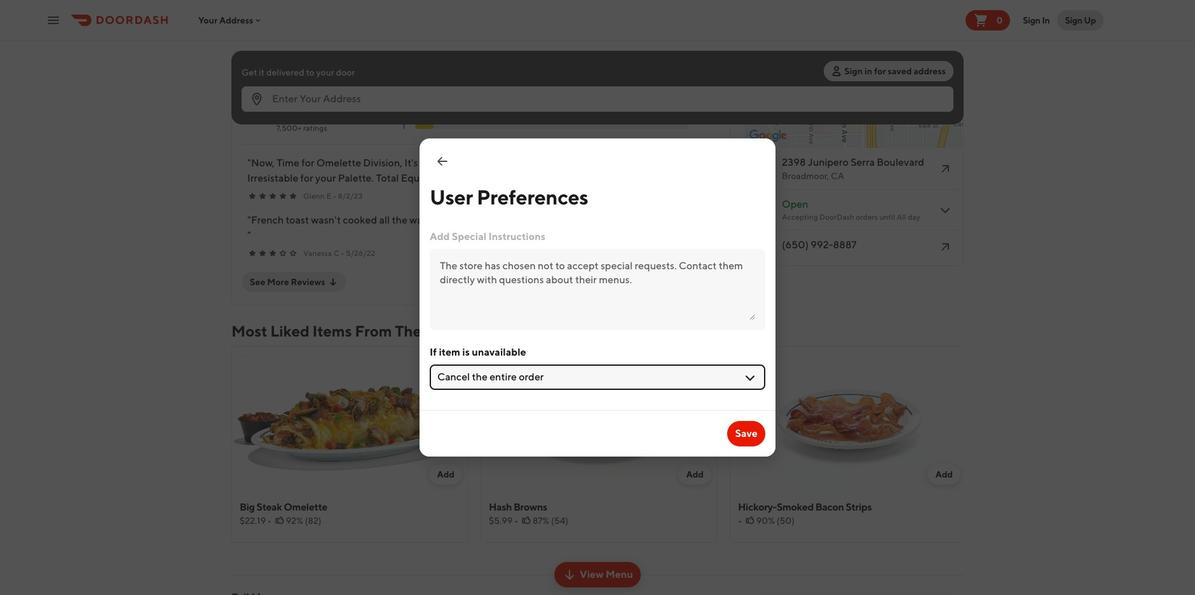 Task type: describe. For each thing, give the bounding box(es) containing it.
& for ratings
[[280, 37, 288, 52]]

90% (50)
[[757, 516, 795, 527]]

get it delivered to your door
[[242, 67, 355, 78]]

" for "
[[247, 157, 251, 169]]

add for hash browns
[[686, 470, 704, 480]]

menu inside heading
[[425, 322, 465, 340]]

92%
[[286, 516, 303, 527]]

big
[[240, 502, 255, 514]]

87%
[[533, 516, 550, 527]]

hickory-
[[738, 502, 777, 514]]

bacon
[[816, 502, 844, 514]]

day
[[908, 212, 921, 222]]

expand store hours image inside expand store hours button
[[938, 90, 953, 105]]

" for " "
[[247, 214, 251, 226]]

2398
[[782, 156, 806, 169]]

ratings & reviews
[[231, 37, 340, 52]]

preferences
[[477, 185, 588, 209]]

address
[[219, 15, 253, 25]]

hickory-smoked bacon strips
[[738, 502, 872, 514]]

browns
[[514, 502, 547, 514]]

• right e
[[333, 191, 336, 201]]

2 add button from the left
[[679, 465, 712, 485]]

• down steak
[[268, 516, 272, 527]]

your address button
[[198, 15, 264, 25]]

until
[[880, 212, 895, 222]]

the
[[395, 322, 422, 340]]

more
[[267, 277, 289, 287]]

2398 junipero serra boulevard broadmoor, ca
[[782, 156, 925, 181]]

sign in link
[[1016, 7, 1058, 33]]

find restaurant in google maps image
[[938, 162, 953, 177]]

8/2/23
[[338, 191, 363, 201]]

glenn e • 8/2/23
[[303, 191, 363, 201]]

sign up link
[[1058, 10, 1104, 30]]

4.5
[[284, 72, 320, 102]]

it
[[259, 67, 265, 78]]

7,500+
[[277, 123, 302, 133]]

special
[[452, 231, 487, 243]]

ca
[[831, 171, 844, 181]]

most liked items from the menu heading
[[231, 321, 465, 342]]

serra
[[851, 156, 875, 169]]

most
[[231, 322, 267, 340]]

87% (54)
[[533, 516, 569, 527]]

accepting
[[782, 212, 818, 222]]

from
[[355, 322, 392, 340]]

boulevard
[[877, 156, 925, 169]]

pricing & fees button
[[231, 9, 301, 22]]

instructions
[[489, 231, 546, 243]]

user preferences dialog
[[420, 139, 776, 457]]

glenn
[[303, 191, 325, 201]]

sign for sign in for saved address
[[845, 66, 863, 76]]

see
[[250, 277, 265, 287]]

add special instructions
[[430, 231, 546, 243]]

most liked items from the menu
[[231, 322, 465, 340]]

reviews for ratings & reviews
[[291, 37, 340, 52]]

Add Special Instructions text field
[[440, 259, 756, 321]]

sign for sign in
[[1023, 15, 1041, 25]]

add inside "user preferences" dialog
[[430, 231, 450, 243]]

is
[[463, 347, 470, 359]]

90%
[[757, 516, 775, 527]]

add for hickory-smoked bacon strips
[[936, 470, 953, 480]]

if item is unavailable
[[430, 347, 526, 359]]

user preferences
[[430, 185, 588, 209]]

1
[[403, 121, 406, 131]]

add for big steak omelette
[[437, 470, 455, 480]]

pricing
[[231, 10, 260, 20]]

expand store hours button
[[749, 77, 961, 118]]

e
[[326, 191, 332, 201]]

4
[[403, 87, 407, 97]]

ratings
[[303, 123, 327, 133]]

8887
[[834, 239, 857, 251]]

3
[[403, 99, 407, 108]]

add button for bacon
[[928, 465, 961, 485]]

• right c
[[341, 249, 344, 258]]

$22.19 •
[[240, 516, 272, 527]]

sign in for saved address link
[[824, 61, 954, 81]]

2 expand store hours image from the top
[[938, 203, 953, 218]]

sign in
[[1023, 15, 1050, 25]]

open accepting doordash orders until all day
[[782, 198, 921, 222]]

vanessa
[[303, 249, 332, 258]]

steak
[[257, 502, 282, 514]]



Task type: vqa. For each thing, say whether or not it's contained in the screenshot.
gluten
no



Task type: locate. For each thing, give the bounding box(es) containing it.
if
[[430, 347, 437, 359]]

0 horizontal spatial menu
[[425, 322, 465, 340]]

expand store hours image
[[938, 90, 953, 105], [938, 203, 953, 218]]

0 vertical spatial &
[[262, 10, 268, 20]]

1 " from the top
[[247, 157, 251, 169]]

& for pricing
[[262, 10, 268, 20]]

your
[[198, 15, 218, 25]]

ihop
[[843, 97, 867, 107], [843, 97, 867, 107]]

0 button
[[966, 10, 1011, 30]]

2
[[403, 110, 407, 120]]

omelette
[[284, 502, 327, 514]]

view
[[580, 569, 604, 581]]

expand store hours image right day
[[938, 203, 953, 218]]

sign inside sign in link
[[1023, 15, 1041, 25]]

reviews for see more reviews
[[291, 277, 325, 287]]

door
[[336, 67, 355, 78]]

0 vertical spatial expand store hours image
[[938, 90, 953, 105]]

c
[[334, 249, 340, 258]]

orders
[[856, 212, 878, 222]]

add
[[430, 231, 450, 243], [437, 470, 455, 480], [686, 470, 704, 480], [936, 470, 953, 480]]

1 vertical spatial "
[[247, 214, 251, 226]]

vanessa c • 5/26/22
[[303, 249, 376, 258]]

& up delivered on the top of the page
[[280, 37, 288, 52]]

1 add button from the left
[[430, 465, 462, 485]]

menu
[[425, 322, 465, 340], [606, 569, 633, 581]]

see more reviews
[[250, 277, 325, 287]]

0 horizontal spatial sign
[[845, 66, 863, 76]]

sign left in
[[845, 66, 863, 76]]

•
[[333, 191, 336, 201], [341, 249, 344, 258], [268, 516, 272, 527], [515, 516, 518, 527], [738, 516, 742, 527]]

1 horizontal spatial sign
[[1023, 15, 1041, 25]]

reviews right more
[[291, 277, 325, 287]]

0 vertical spatial menu
[[425, 322, 465, 340]]

reviews up the to
[[291, 37, 340, 52]]

menu inside button
[[606, 569, 633, 581]]

5/26/22
[[346, 249, 376, 258]]

sign inside sign up link
[[1065, 15, 1083, 25]]

big steak omelette
[[240, 502, 327, 514]]

&
[[262, 10, 268, 20], [280, 37, 288, 52]]

• down hickory-
[[738, 516, 742, 527]]

& left fees
[[262, 10, 268, 20]]

view menu
[[580, 569, 633, 581]]

1 horizontal spatial add button
[[679, 465, 712, 485]]

(650)
[[782, 239, 809, 251]]

2 horizontal spatial sign
[[1065, 15, 1083, 25]]

liked
[[270, 322, 310, 340]]

junipero
[[808, 156, 849, 169]]

user
[[430, 185, 473, 209]]

smoked
[[777, 502, 814, 514]]

open menu image
[[46, 12, 61, 28]]

(54)
[[551, 516, 569, 527]]

hash
[[489, 502, 512, 514]]

to
[[306, 67, 315, 78]]

reviews inside see more reviews 'button'
[[291, 277, 325, 287]]

pricing & fees
[[231, 10, 288, 20]]

back image
[[435, 154, 450, 169]]

get
[[242, 67, 257, 78]]

" "
[[247, 214, 251, 242]]

0 vertical spatial "
[[247, 157, 251, 169]]

call restaurant image
[[938, 239, 953, 255]]

1 horizontal spatial &
[[280, 37, 288, 52]]

1 horizontal spatial menu
[[606, 569, 633, 581]]

0 horizontal spatial &
[[262, 10, 268, 20]]

0 vertical spatial reviews
[[291, 37, 340, 52]]

2 " from the top
[[247, 214, 251, 226]]

2 horizontal spatial add button
[[928, 465, 961, 485]]

(82)
[[305, 516, 322, 527]]

sign left 'in'
[[1023, 15, 1041, 25]]

(50)
[[777, 516, 795, 527]]

(650) 992-8887
[[782, 239, 857, 251]]

3 " from the top
[[247, 230, 251, 242]]

• down hash browns
[[515, 516, 518, 527]]

3 2
[[403, 99, 407, 120]]

1 expand store hours image from the top
[[938, 90, 953, 105]]

doordash
[[820, 212, 855, 222]]

& inside button
[[262, 10, 268, 20]]

items
[[313, 322, 352, 340]]

2 vertical spatial "
[[247, 230, 251, 242]]

3 add button from the left
[[928, 465, 961, 485]]

see more reviews button
[[242, 272, 346, 293]]

sign inside the sign in for saved address link
[[845, 66, 863, 76]]

sign for sign up
[[1065, 15, 1083, 25]]

add button for omelette
[[430, 465, 462, 485]]

hash browns
[[489, 502, 547, 514]]

save
[[735, 428, 758, 440]]

unavailable
[[472, 347, 526, 359]]

your address
[[198, 15, 253, 25]]

up
[[1084, 15, 1096, 25]]

menu right view
[[606, 569, 633, 581]]

in
[[1042, 15, 1050, 25]]

1 vertical spatial menu
[[606, 569, 633, 581]]

your
[[316, 67, 334, 78]]

1 vertical spatial expand store hours image
[[938, 203, 953, 218]]

item
[[439, 347, 460, 359]]

fees
[[269, 10, 288, 20]]

map region
[[632, 0, 1121, 272]]

expand store hours image down 'address'
[[938, 90, 953, 105]]

sign in for saved address
[[845, 66, 946, 76]]

strips
[[846, 502, 872, 514]]

992-
[[811, 239, 834, 251]]

$5.99
[[489, 516, 513, 527]]

$5.99 •
[[489, 516, 518, 527]]

ratings
[[231, 37, 277, 52]]

view menu button
[[555, 563, 641, 588]]

92% (82)
[[286, 516, 322, 527]]

for
[[875, 66, 886, 76]]

saved
[[888, 66, 912, 76]]

sign left up
[[1065, 15, 1083, 25]]

0
[[997, 15, 1003, 25]]

menu up item
[[425, 322, 465, 340]]

$22.19
[[240, 516, 266, 527]]

powered by google image
[[750, 130, 787, 142]]

1 vertical spatial reviews
[[291, 277, 325, 287]]

0 horizontal spatial add button
[[430, 465, 462, 485]]

address
[[914, 66, 946, 76]]

all
[[897, 212, 907, 222]]

open
[[782, 198, 809, 211]]

delivered
[[266, 67, 304, 78]]

1 vertical spatial &
[[280, 37, 288, 52]]

reviews
[[291, 37, 340, 52], [291, 277, 325, 287]]

7,500+ ratings
[[277, 123, 327, 133]]

save button
[[728, 422, 766, 447]]



